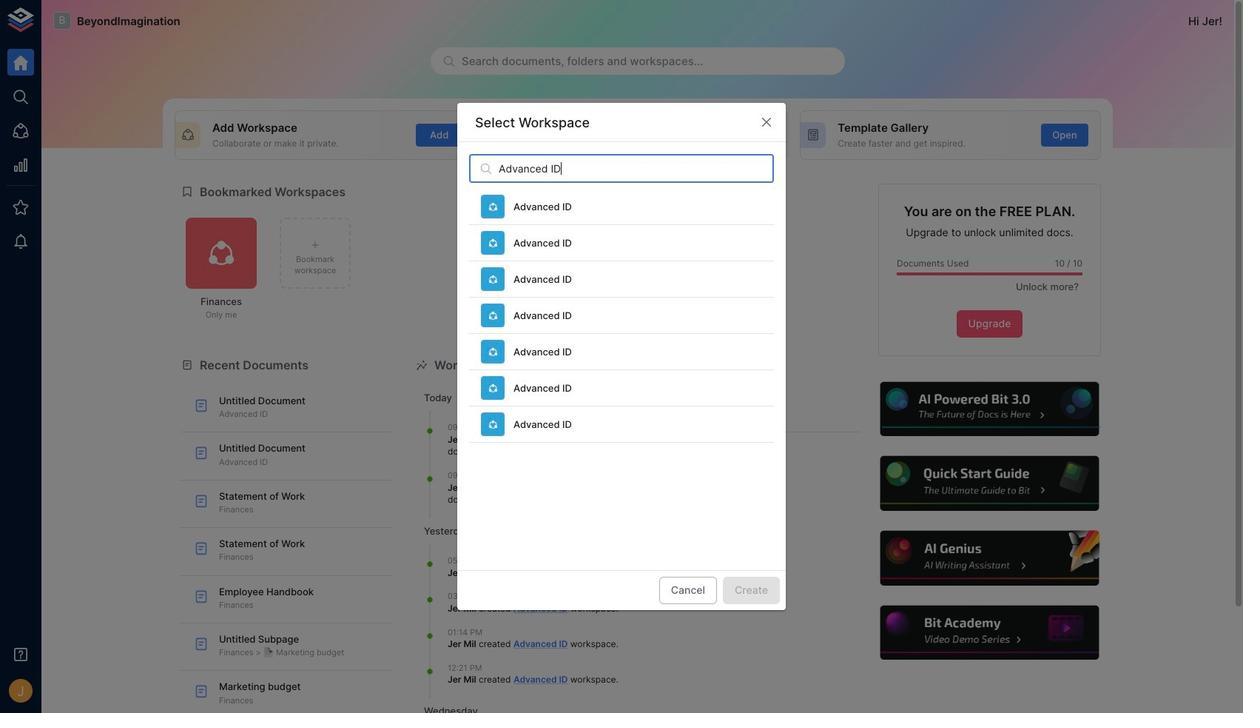 Task type: describe. For each thing, give the bounding box(es) containing it.
2 help image from the top
[[879, 454, 1102, 513]]



Task type: vqa. For each thing, say whether or not it's contained in the screenshot.
first Bookmark icon from the bottom of the page
no



Task type: locate. For each thing, give the bounding box(es) containing it.
4 help image from the top
[[879, 603, 1102, 662]]

Search Workspaces... text field
[[499, 154, 774, 183]]

help image
[[879, 380, 1102, 438], [879, 454, 1102, 513], [879, 529, 1102, 588], [879, 603, 1102, 662]]

1 help image from the top
[[879, 380, 1102, 438]]

dialog
[[458, 103, 786, 610]]

3 help image from the top
[[879, 529, 1102, 588]]



